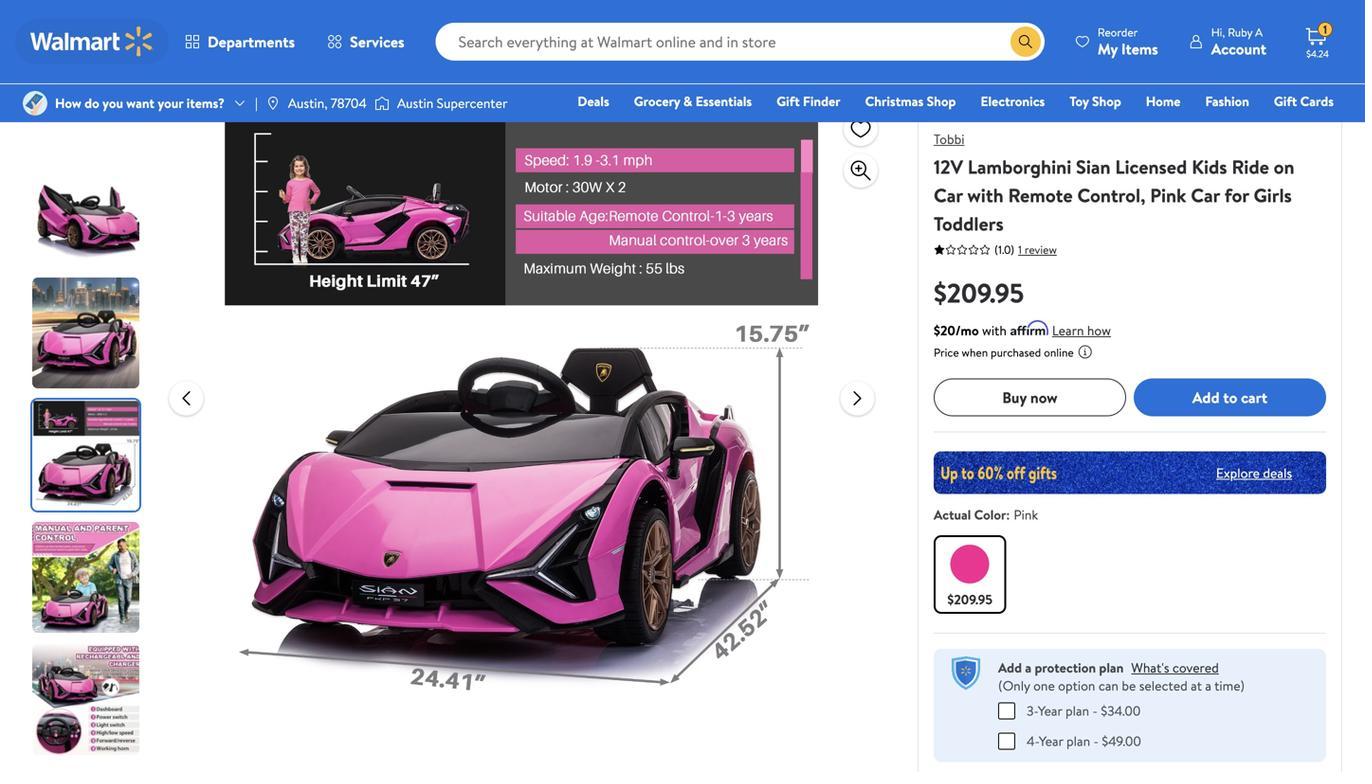 Task type: vqa. For each thing, say whether or not it's contained in the screenshot.
Add a protection plan What's covered (Only one option can be selected at a time)
yes



Task type: locate. For each thing, give the bounding box(es) containing it.
|
[[255, 94, 258, 112]]

1 horizontal spatial shop
[[1093, 92, 1122, 110]]

can
[[1099, 677, 1119, 696]]

2 car from the left
[[1191, 182, 1221, 209]]

licensed
[[1116, 154, 1188, 180]]

3-Year plan - $34.00 checkbox
[[999, 703, 1016, 720]]

austin,
[[288, 94, 328, 112]]

one
[[1189, 119, 1218, 137]]

gift for finder
[[777, 92, 800, 110]]

christmas shop
[[866, 92, 956, 110]]

how do you want your items?
[[55, 94, 225, 112]]

car down 12v
[[934, 182, 963, 209]]

0 vertical spatial pink
[[1151, 182, 1187, 209]]

actual color list
[[930, 532, 1331, 618]]

1 vertical spatial $209.95
[[948, 591, 993, 609]]

ruby
[[1228, 24, 1253, 40]]

toy shop
[[1070, 92, 1122, 110]]

&
[[684, 92, 693, 110]]

fashion link
[[1197, 91, 1258, 111]]

1 horizontal spatial 1
[[1324, 22, 1328, 38]]

control,
[[1078, 182, 1146, 209]]

explore deals link
[[1209, 456, 1300, 490]]

1 vertical spatial pink
[[1014, 506, 1039, 524]]

- left $49.00
[[1094, 733, 1099, 751]]

$20/mo with
[[934, 322, 1007, 340]]

 image
[[23, 91, 47, 116]]

add for add a protection plan what's covered (only one option can be selected at a time)
[[999, 659, 1022, 678]]

12v lamborghini sian licensed kids ride on car with remote control, pink car for girls toddlers - image 1 of 11 image
[[32, 156, 143, 267]]

how
[[1088, 322, 1112, 340]]

$209.95 up 'wpp logo'
[[948, 591, 993, 609]]

gift for cards
[[1275, 92, 1298, 110]]

$49.00
[[1102, 733, 1142, 751]]

12v
[[934, 154, 964, 180]]

you
[[102, 94, 123, 112]]

electronics link
[[973, 91, 1054, 111]]

pink
[[1151, 182, 1187, 209], [1014, 506, 1039, 524]]

shop right toy
[[1093, 92, 1122, 110]]

1 vertical spatial plan
[[1066, 702, 1090, 721]]

0 horizontal spatial  image
[[265, 96, 281, 111]]

wpp logo image
[[949, 657, 984, 691]]

0 horizontal spatial add
[[999, 659, 1022, 678]]

supercenter
[[437, 94, 508, 112]]

add inside button
[[1193, 387, 1220, 408]]

online
[[1044, 345, 1074, 361]]

buy now button
[[934, 379, 1127, 417]]

0 vertical spatial -
[[1093, 702, 1098, 721]]

car
[[934, 182, 963, 209], [1191, 182, 1221, 209]]

next media item image
[[846, 387, 869, 410]]

christmas shop link
[[857, 91, 965, 111]]

gift
[[777, 92, 800, 110], [1275, 92, 1298, 110]]

2 vertical spatial plan
[[1067, 733, 1091, 751]]

 image right "|"
[[265, 96, 281, 111]]

affirm image
[[1011, 321, 1049, 336]]

 image
[[375, 94, 390, 113], [265, 96, 281, 111]]

be
[[1122, 677, 1137, 696]]

-
[[1093, 702, 1098, 721], [1094, 733, 1099, 751]]

plan down 3-year plan - $34.00
[[1067, 733, 1091, 751]]

gift left finder
[[777, 92, 800, 110]]

legal information image
[[1078, 345, 1093, 360]]

grocery & essentials
[[634, 92, 752, 110]]

registry
[[1116, 119, 1164, 137]]

items?
[[187, 94, 225, 112]]

with up price when purchased online
[[983, 322, 1007, 340]]

fashion
[[1206, 92, 1250, 110]]

with up toddlers
[[968, 182, 1004, 209]]

purchased
[[991, 345, 1042, 361]]

1 car from the left
[[934, 182, 963, 209]]

1 up $4.24
[[1324, 22, 1328, 38]]

shop
[[927, 92, 956, 110], [1093, 92, 1122, 110]]

2 shop from the left
[[1093, 92, 1122, 110]]

now
[[1031, 387, 1058, 408]]

price
[[934, 345, 959, 361]]

0 horizontal spatial pink
[[1014, 506, 1039, 524]]

kids
[[1192, 154, 1228, 180]]

year for 4-
[[1040, 733, 1064, 751]]

year
[[1038, 702, 1063, 721], [1040, 733, 1064, 751]]

1 vertical spatial -
[[1094, 733, 1099, 751]]

deals
[[1264, 464, 1293, 483]]

previous media item image
[[175, 387, 198, 410]]

shop for christmas shop
[[927, 92, 956, 110]]

1 shop from the left
[[927, 92, 956, 110]]

tobbi 12v lamborghini sian licensed kids ride on car with remote control, pink car for girls toddlers
[[934, 130, 1295, 237]]

option
[[1059, 677, 1096, 696]]

car down kids
[[1191, 182, 1221, 209]]

to
[[1224, 387, 1238, 408]]

0 vertical spatial add
[[1193, 387, 1220, 408]]

tobbi link
[[934, 130, 965, 148]]

toddlers
[[934, 211, 1004, 237]]

add left to
[[1193, 387, 1220, 408]]

 image right 78704
[[375, 94, 390, 113]]

1 horizontal spatial gift
[[1275, 92, 1298, 110]]

tobbi
[[934, 130, 965, 148]]

1 horizontal spatial add
[[1193, 387, 1220, 408]]

buy
[[1003, 387, 1027, 408]]

- for $34.00
[[1093, 702, 1098, 721]]

1 right (1.0) at the right
[[1019, 242, 1022, 258]]

buy now
[[1003, 387, 1058, 408]]

12v lamborghini sian licensed kids ride on car with remote control, pink car for girls toddlers - image 5 of 11 image
[[32, 645, 143, 756]]

add to cart button
[[1134, 379, 1327, 417]]

(1.0)
[[995, 242, 1015, 258]]

gift inside gift cards registry
[[1275, 92, 1298, 110]]

1 horizontal spatial pink
[[1151, 182, 1187, 209]]

0 horizontal spatial shop
[[927, 92, 956, 110]]

pink right :
[[1014, 506, 1039, 524]]

with
[[968, 182, 1004, 209], [983, 322, 1007, 340]]

pink down licensed
[[1151, 182, 1187, 209]]

a left 'one'
[[1026, 659, 1032, 678]]

year right 4-year plan - $49.00 option on the bottom
[[1040, 733, 1064, 751]]

one debit
[[1189, 119, 1253, 137]]

0 vertical spatial year
[[1038, 702, 1063, 721]]

my
[[1098, 38, 1118, 59]]

add to favorites list, 12v lamborghini sian licensed kids ride on car with remote control, pink car for girls toddlers image
[[850, 117, 873, 141]]

1 horizontal spatial car
[[1191, 182, 1221, 209]]

reorder
[[1098, 24, 1138, 40]]

walmart+ link
[[1269, 118, 1343, 138]]

ad disclaimer and feedback image
[[1328, 49, 1343, 64]]

a right the at on the right
[[1206, 677, 1212, 696]]

Walmart Site-Wide search field
[[436, 23, 1045, 61]]

0 vertical spatial $209.95
[[934, 275, 1025, 312]]

78704
[[331, 94, 367, 112]]

zoom image modal image
[[850, 159, 873, 182]]

color
[[975, 506, 1007, 524]]

4-Year plan - $49.00 checkbox
[[999, 734, 1016, 751]]

1 review link
[[1015, 242, 1057, 258]]

0 horizontal spatial car
[[934, 182, 963, 209]]

1 vertical spatial 1
[[1019, 242, 1022, 258]]

sian
[[1077, 154, 1111, 180]]

your
[[158, 94, 183, 112]]

0 vertical spatial with
[[968, 182, 1004, 209]]

year down 'one'
[[1038, 702, 1063, 721]]

add left 'one'
[[999, 659, 1022, 678]]

- left $34.00
[[1093, 702, 1098, 721]]

1 gift from the left
[[777, 92, 800, 110]]

2 gift from the left
[[1275, 92, 1298, 110]]

austin
[[397, 94, 434, 112]]

a
[[1026, 659, 1032, 678], [1206, 677, 1212, 696]]

add inside add a protection plan what's covered (only one option can be selected at a time)
[[999, 659, 1022, 678]]

$209.95 up $20/mo with
[[934, 275, 1025, 312]]

0 vertical spatial plan
[[1100, 659, 1124, 678]]

walmart image
[[30, 27, 154, 57]]

toy
[[1070, 92, 1089, 110]]

1 vertical spatial with
[[983, 322, 1007, 340]]

0 horizontal spatial gift
[[777, 92, 800, 110]]

departments button
[[169, 19, 311, 64]]

4-
[[1027, 733, 1040, 751]]

1 vertical spatial add
[[999, 659, 1022, 678]]

do
[[85, 94, 99, 112]]

plan down option
[[1066, 702, 1090, 721]]

shop up tobbi link
[[927, 92, 956, 110]]

gift left cards
[[1275, 92, 1298, 110]]

plan left what's
[[1100, 659, 1124, 678]]

toy shop link
[[1062, 91, 1130, 111]]

1 horizontal spatial  image
[[375, 94, 390, 113]]

1 vertical spatial year
[[1040, 733, 1064, 751]]



Task type: describe. For each thing, give the bounding box(es) containing it.
items
[[1122, 38, 1159, 59]]

selected
[[1140, 677, 1188, 696]]

(1.0) 1 review
[[995, 242, 1057, 258]]

Search search field
[[436, 23, 1045, 61]]

add for add to cart
[[1193, 387, 1220, 408]]

ride
[[1232, 154, 1270, 180]]

one
[[1034, 677, 1055, 696]]

3-year plan - $34.00
[[1027, 702, 1141, 721]]

12v lamborghini sian licensed kids ride on car with remote control, pink car for girls toddlers - image 2 of 11 image
[[32, 278, 143, 389]]

$4.24
[[1307, 47, 1330, 60]]

review
[[1025, 242, 1057, 258]]

deals link
[[569, 91, 618, 111]]

walmart+
[[1278, 119, 1334, 137]]

with inside tobbi 12v lamborghini sian licensed kids ride on car with remote control, pink car for girls toddlers
[[968, 182, 1004, 209]]

3-
[[1027, 702, 1039, 721]]

learn how button
[[1053, 321, 1112, 341]]

0 vertical spatial 1
[[1324, 22, 1328, 38]]

:
[[1007, 506, 1010, 524]]

$20/mo
[[934, 322, 979, 340]]

- for $49.00
[[1094, 733, 1099, 751]]

what's
[[1132, 659, 1170, 678]]

deals
[[578, 92, 610, 110]]

what's covered button
[[1132, 659, 1219, 678]]

at
[[1191, 677, 1203, 696]]

explore
[[1217, 464, 1260, 483]]

essentials
[[696, 92, 752, 110]]

$209.95 button
[[934, 536, 1007, 615]]

$209.95 inside button
[[948, 591, 993, 609]]

price when purchased online
[[934, 345, 1074, 361]]

$34.00
[[1101, 702, 1141, 721]]

gift cards link
[[1266, 91, 1343, 111]]

on
[[1274, 154, 1295, 180]]

remote
[[1009, 182, 1073, 209]]

12v lamborghini sian licensed kids ride on car with remote control, pink car for girls toddlers image
[[219, 108, 826, 715]]

reorder my items
[[1098, 24, 1159, 59]]

covered
[[1173, 659, 1219, 678]]

home link
[[1138, 91, 1190, 111]]

learn
[[1053, 322, 1085, 340]]

 image for austin supercenter
[[375, 94, 390, 113]]

4-year plan - $49.00
[[1027, 733, 1142, 751]]

grocery
[[634, 92, 681, 110]]

austin supercenter
[[397, 94, 508, 112]]

how
[[55, 94, 81, 112]]

services button
[[311, 19, 421, 64]]

0 horizontal spatial a
[[1026, 659, 1032, 678]]

home
[[1146, 92, 1181, 110]]

girls
[[1254, 182, 1293, 209]]

one debit link
[[1181, 118, 1262, 138]]

year for 3-
[[1038, 702, 1063, 721]]

add to cart
[[1193, 387, 1268, 408]]

debit
[[1221, 119, 1253, 137]]

plan inside add a protection plan what's covered (only one option can be selected at a time)
[[1100, 659, 1124, 678]]

12v lamborghini sian licensed kids ride on car with remote control, pink car for girls toddlers - image 3 of 11 image
[[32, 400, 143, 511]]

electronics
[[981, 92, 1045, 110]]

search icon image
[[1018, 34, 1034, 49]]

actual color : pink
[[934, 506, 1039, 524]]

protection
[[1035, 659, 1096, 678]]

1 horizontal spatial a
[[1206, 677, 1212, 696]]

christmas
[[866, 92, 924, 110]]

a
[[1256, 24, 1263, 40]]

explore deals
[[1217, 464, 1293, 483]]

finder
[[803, 92, 841, 110]]

hi, ruby a account
[[1212, 24, 1267, 59]]

lamborghini
[[968, 154, 1072, 180]]

up to sixty percent off deals. shop now. image
[[934, 452, 1327, 495]]

shop for toy shop
[[1093, 92, 1122, 110]]

time)
[[1215, 677, 1245, 696]]

cards
[[1301, 92, 1334, 110]]

hi,
[[1212, 24, 1226, 40]]

pink inside tobbi 12v lamborghini sian licensed kids ride on car with remote control, pink car for girls toddlers
[[1151, 182, 1187, 209]]

 image for austin, 78704
[[265, 96, 281, 111]]

account
[[1212, 38, 1267, 59]]

0 horizontal spatial 1
[[1019, 242, 1022, 258]]

(only
[[999, 677, 1031, 696]]

for
[[1225, 182, 1250, 209]]

sponsored
[[1272, 49, 1324, 65]]

departments
[[208, 31, 295, 52]]

gift finder link
[[768, 91, 849, 111]]

gift cards registry
[[1116, 92, 1334, 137]]

plan for $34.00
[[1066, 702, 1090, 721]]

plan for $49.00
[[1067, 733, 1091, 751]]

12v lamborghini sian licensed kids ride on car with remote control, pink car for girls toddlers - image 4 of 11 image
[[32, 523, 143, 634]]

add a protection plan what's covered (only one option can be selected at a time)
[[999, 659, 1245, 696]]

gift finder
[[777, 92, 841, 110]]

austin, 78704
[[288, 94, 367, 112]]

services
[[350, 31, 405, 52]]

learn how
[[1053, 322, 1112, 340]]



